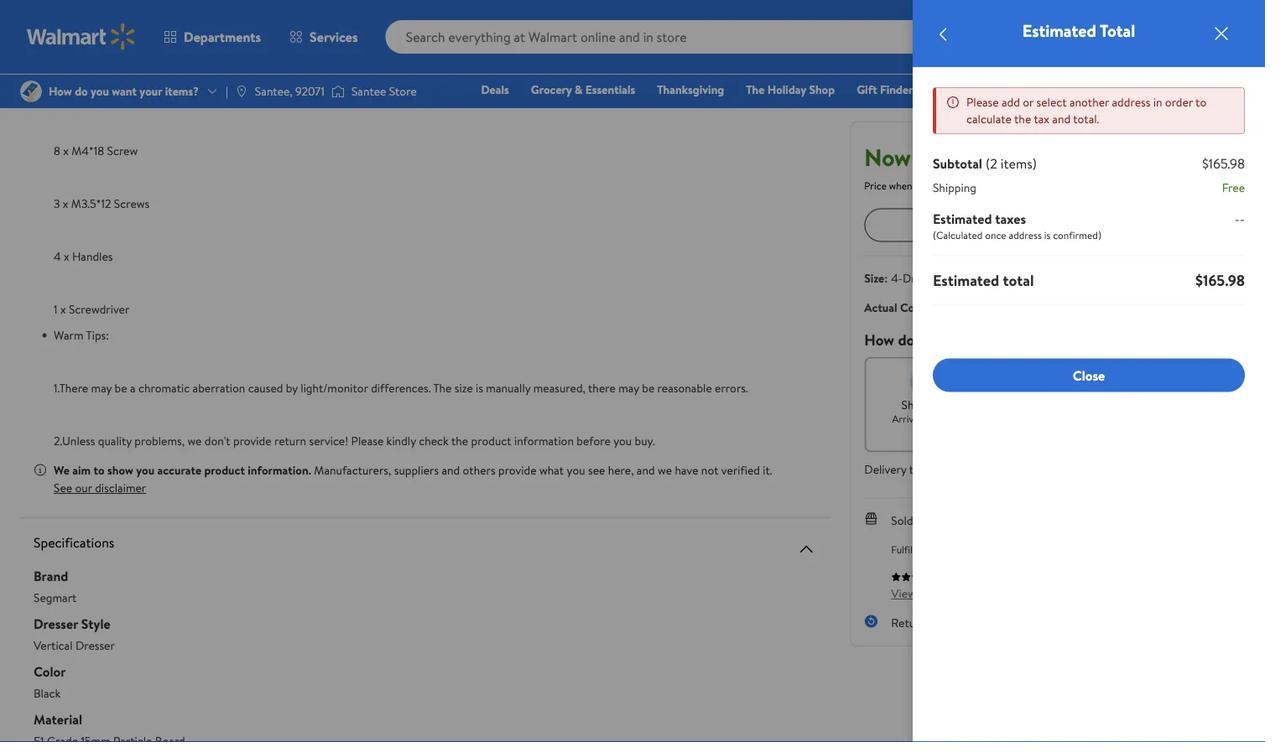 Task type: locate. For each thing, give the bounding box(es) containing it.
4- right :
[[891, 270, 903, 286]]

shop right holiday
[[809, 81, 835, 98]]

shop right toy
[[1034, 81, 1060, 98]]

1 vertical spatial product
[[204, 462, 245, 479]]

specifications image
[[796, 539, 817, 559]]

the holiday shop
[[746, 81, 835, 98]]

1 horizontal spatial to
[[909, 461, 920, 477]]

shipping arrives nov 17
[[892, 396, 954, 426]]

x up warm
[[60, 301, 66, 317]]

dresser
[[120, 36, 160, 53], [34, 614, 78, 633], [75, 638, 115, 654]]

subtotal
[[933, 154, 982, 173]]

gift
[[857, 81, 877, 98]]

may
[[91, 380, 112, 396], [618, 380, 639, 396]]

dresser down style
[[75, 638, 115, 654]]

2 vertical spatial dresser
[[75, 638, 115, 654]]

when
[[889, 178, 912, 192]]

0 vertical spatial please
[[967, 94, 999, 110]]

1 horizontal spatial we
[[658, 462, 672, 479]]

0 vertical spatial drawer
[[80, 36, 118, 53]]

$165.98 right edit
[[1196, 270, 1245, 291]]

do
[[898, 329, 915, 350]]

1 vertical spatial black
[[34, 685, 61, 702]]

items)
[[1001, 154, 1037, 173]]

0 vertical spatial black
[[961, 299, 988, 316]]

4- for :
[[891, 270, 903, 286]]

estimated total dialog
[[913, 0, 1265, 743]]

1 vertical spatial drawer
[[903, 270, 940, 286]]

grocery & essentials link
[[523, 81, 643, 99]]

online
[[962, 178, 988, 192]]

0 vertical spatial information
[[514, 433, 574, 449]]

0 horizontal spatial we
[[187, 433, 202, 449]]

2 vertical spatial estimated
[[933, 270, 999, 291]]

1 horizontal spatial the
[[746, 81, 765, 98]]

estimated
[[1023, 19, 1096, 42], [933, 209, 992, 228], [933, 270, 999, 291]]

delivery for delivery to
[[864, 461, 907, 477]]

0 vertical spatial delivery
[[1151, 396, 1193, 413]]

color down 'size : 4-drawer'
[[900, 299, 929, 316]]

1 horizontal spatial the
[[1014, 111, 1031, 127]]

shipping
[[933, 180, 976, 196], [902, 396, 945, 413]]

1 horizontal spatial please
[[967, 94, 999, 110]]

1 horizontal spatial 4-
[[891, 270, 903, 286]]

size
[[864, 270, 884, 286]]

shipping down subtotal
[[933, 180, 976, 196]]

estimated for estimated taxes (calculated once address is confirmed)
[[933, 209, 992, 228]]

dresser up "28 x m5*50 screws"
[[120, 36, 160, 53]]

0 vertical spatial the
[[1014, 111, 1031, 127]]

provide left what
[[498, 462, 537, 479]]

4- for x
[[69, 36, 80, 53]]

product down don't
[[204, 462, 245, 479]]

specifications
[[34, 533, 114, 552]]

2.unless
[[54, 433, 95, 449]]

now
[[955, 216, 979, 234]]

$165.98 up free
[[1202, 154, 1245, 173]]

estimated inside estimated taxes (calculated once address is confirmed)
[[933, 209, 992, 228]]

$165.98
[[1202, 154, 1245, 173], [1196, 270, 1245, 291]]

drawer right :
[[903, 270, 940, 286]]

intent image for pickup image
[[1034, 369, 1061, 395]]

1 vertical spatial information
[[949, 585, 1008, 602]]

3 x m3.5*12 screws
[[54, 195, 150, 211]]

grocery & essentials
[[531, 81, 635, 98]]

0 horizontal spatial product
[[204, 462, 245, 479]]

1 horizontal spatial color
[[900, 299, 929, 316]]

1 vertical spatial provide
[[498, 462, 537, 479]]

color
[[900, 299, 929, 316], [34, 662, 66, 681]]

address inside please add or select another address in order to calculate the tax and total.
[[1112, 94, 1151, 110]]

the
[[1014, 111, 1031, 127], [451, 433, 468, 449]]

electronics
[[935, 81, 992, 98]]

may right 1.there
[[91, 380, 112, 396]]

product up others
[[471, 433, 511, 449]]

another
[[1070, 94, 1109, 110]]

1 vertical spatial we
[[658, 462, 672, 479]]

electronics link
[[928, 81, 1000, 99]]

the left holiday
[[746, 81, 765, 98]]

0 vertical spatial 4-
[[69, 36, 80, 53]]

buy now
[[930, 216, 979, 234]]

0 horizontal spatial color
[[34, 662, 66, 681]]

0 horizontal spatial please
[[351, 433, 384, 449]]

be
[[115, 380, 127, 396], [642, 380, 655, 396]]

Search search field
[[386, 20, 976, 54]]

0 vertical spatial color
[[900, 299, 929, 316]]

4- up m5*50 at top left
[[69, 36, 80, 53]]

selections
[[1180, 268, 1231, 284]]

confirmed)
[[1053, 228, 1102, 242]]

1 vertical spatial 4-
[[891, 270, 903, 286]]

walmart image
[[27, 23, 136, 50]]

delivery inside button
[[1151, 396, 1193, 413]]

delivery down intent image for delivery
[[1151, 396, 1193, 413]]

delivery button
[[1113, 357, 1231, 452]]

buy.
[[635, 433, 655, 449]]

dresser up vertical
[[34, 614, 78, 633]]

fashion
[[1134, 81, 1173, 98]]

0 vertical spatial shipping
[[933, 180, 976, 196]]

screws for 28 x m5*50 screws
[[116, 89, 151, 106]]

2 shop from the left
[[1034, 81, 1060, 98]]

1 may from the left
[[91, 380, 112, 396]]

may right there on the left of page
[[618, 380, 639, 396]]

learn more about strikethrough prices image
[[1032, 155, 1046, 168]]

or
[[1023, 94, 1034, 110]]

color down vertical
[[34, 662, 66, 681]]

0 horizontal spatial shop
[[809, 81, 835, 98]]

2 vertical spatial by
[[928, 542, 939, 556]]

0 vertical spatial 1
[[54, 36, 57, 53]]

we
[[187, 433, 202, 449], [658, 462, 672, 479]]

policy
[[929, 614, 959, 631]]

1 horizontal spatial drawer
[[903, 270, 940, 286]]

and left others
[[442, 462, 460, 479]]

to right the aim
[[94, 462, 105, 479]]

0 horizontal spatial and
[[442, 462, 460, 479]]

0 vertical spatial the
[[746, 81, 765, 98]]

1 shop from the left
[[809, 81, 835, 98]]

1 vertical spatial color
[[34, 662, 66, 681]]

1 vertical spatial screws
[[114, 195, 150, 211]]

x up the 28 on the top left of page
[[60, 36, 66, 53]]

0 vertical spatial we
[[187, 433, 202, 449]]

subtotal (2 items)
[[933, 154, 1037, 173]]

1 vertical spatial is
[[476, 380, 483, 396]]

1 up the 28 on the top left of page
[[54, 36, 57, 53]]

before
[[577, 433, 611, 449]]

2 horizontal spatial and
[[1052, 111, 1071, 127]]

x right 3
[[63, 195, 68, 211]]

x right 8
[[63, 142, 69, 158]]

registry
[[1195, 81, 1238, 98]]

0 vertical spatial is
[[1044, 228, 1051, 242]]

1 vertical spatial address
[[1009, 228, 1042, 242]]

0 vertical spatial dresser
[[120, 36, 160, 53]]

delivery up sold
[[864, 461, 907, 477]]

1 horizontal spatial may
[[618, 380, 639, 396]]

information up policy
[[949, 585, 1008, 602]]

x right 4
[[64, 248, 69, 264]]

1 vertical spatial estimated
[[933, 209, 992, 228]]

screwdriver
[[69, 301, 130, 317]]

once
[[985, 228, 1006, 242]]

shipping inside estimated total 'dialog'
[[933, 180, 976, 196]]

1 vertical spatial by
[[916, 512, 928, 529]]

0 horizontal spatial be
[[115, 380, 127, 396]]

2 button
[[1198, 17, 1250, 57]]

want
[[946, 329, 978, 350]]

we left have
[[658, 462, 672, 479]]

by right fulfilled on the bottom of the page
[[928, 542, 939, 556]]

1 horizontal spatial provide
[[498, 462, 537, 479]]

3.8862 stars out of 5, based on 3576 seller reviews element
[[891, 572, 942, 582]]

don't
[[205, 433, 230, 449]]

1 vertical spatial 1
[[54, 301, 57, 317]]

1 horizontal spatial product
[[471, 433, 511, 449]]

and down select
[[1052, 111, 1071, 127]]

x right the 28 on the top left of page
[[69, 89, 75, 106]]

aim
[[72, 462, 91, 479]]

0 horizontal spatial 4-
[[69, 36, 80, 53]]

provide inside we aim to show you accurate product information. manufacturers, suppliers and others provide what you see here, and we have not verified it. see our disclaimer
[[498, 462, 537, 479]]

m3.5*12
[[71, 195, 111, 211]]

$199.99
[[992, 153, 1029, 169]]

deals
[[481, 81, 509, 98]]

(calculated
[[933, 228, 983, 242]]

verified
[[721, 462, 760, 479]]

we aim to show you accurate product information. manufacturers, suppliers and others provide what you see here, and we have not verified it. see our disclaimer
[[54, 462, 772, 496]]

warm tips:
[[54, 327, 109, 343]]

shipping for shipping arrives nov 17
[[902, 396, 945, 413]]

shipping down the intent image for shipping
[[902, 396, 945, 413]]

information.
[[248, 462, 311, 479]]

1 1 from the top
[[54, 36, 57, 53]]

1 horizontal spatial be
[[642, 380, 655, 396]]

the right the check
[[451, 433, 468, 449]]

drawer up "28 x m5*50 screws"
[[80, 36, 118, 53]]

information up what
[[514, 433, 574, 449]]

2 horizontal spatial to
[[1196, 94, 1207, 110]]

we left don't
[[187, 433, 202, 449]]

0 vertical spatial address
[[1112, 94, 1151, 110]]

0 horizontal spatial drawer
[[80, 36, 118, 53]]

1 vertical spatial delivery
[[864, 461, 907, 477]]

be left reasonable
[[642, 380, 655, 396]]

walmart+
[[1187, 105, 1238, 121]]

0 horizontal spatial may
[[91, 380, 112, 396]]

the down or
[[1014, 111, 1031, 127]]

x for m3.5*12
[[63, 195, 68, 211]]

by right caused
[[286, 380, 298, 396]]

please up calculate
[[967, 94, 999, 110]]

28
[[54, 89, 67, 106]]

screw
[[107, 142, 138, 158]]

1 horizontal spatial is
[[1044, 228, 1051, 242]]

color inside brand segmart dresser style vertical dresser color black
[[34, 662, 66, 681]]

0 vertical spatial estimated
[[1023, 19, 1096, 42]]

0 vertical spatial $165.98
[[1202, 154, 1245, 173]]

x for m5*50
[[69, 89, 75, 106]]

you right 'do' at the right top
[[918, 329, 942, 350]]

1 horizontal spatial black
[[961, 299, 988, 316]]

there
[[588, 380, 616, 396]]

-
[[1235, 209, 1240, 228], [1240, 209, 1245, 228]]

17
[[946, 412, 954, 426]]

the left size
[[433, 380, 452, 396]]

1 vertical spatial the
[[451, 433, 468, 449]]

2 - from the left
[[1240, 209, 1245, 228]]

have
[[675, 462, 698, 479]]

1 horizontal spatial address
[[1112, 94, 1151, 110]]

by right sold
[[916, 512, 928, 529]]

intent image for shipping image
[[910, 369, 937, 395]]

2 1 from the top
[[54, 301, 57, 317]]

screws right 'm3.5*12'
[[114, 195, 150, 211]]

m4*18
[[72, 142, 104, 158]]

and
[[1052, 111, 1071, 127], [442, 462, 460, 479], [637, 462, 655, 479]]

measured,
[[533, 380, 586, 396]]

1 vertical spatial shipping
[[902, 396, 945, 413]]

fashion link
[[1126, 81, 1180, 99]]

pickup button
[[989, 357, 1106, 452]]

screws right m5*50 at top left
[[116, 89, 151, 106]]

1 horizontal spatial shop
[[1034, 81, 1060, 98]]

provide right don't
[[233, 433, 271, 449]]

toy
[[1014, 81, 1031, 98]]

item?
[[1014, 329, 1051, 350]]

to down arrives
[[909, 461, 920, 477]]

and right here,
[[637, 462, 655, 479]]

shipping for shipping
[[933, 180, 976, 196]]

actual
[[864, 299, 897, 316]]

black up the material
[[34, 685, 61, 702]]

0 horizontal spatial provide
[[233, 433, 271, 449]]

1 vertical spatial the
[[433, 380, 452, 396]]

screws
[[116, 89, 151, 106], [114, 195, 150, 211]]

1 vertical spatial dresser
[[34, 614, 78, 633]]

be left a in the left of the page
[[115, 380, 127, 396]]

pickup
[[1031, 396, 1065, 413]]

to right order
[[1196, 94, 1207, 110]]

please up manufacturers,
[[351, 433, 384, 449]]

manufacturers,
[[314, 462, 391, 479]]

purchased
[[915, 178, 959, 192]]

0 vertical spatial screws
[[116, 89, 151, 106]]

is left confirmed)
[[1044, 228, 1051, 242]]

and inside please add or select another address in order to calculate the tax and total.
[[1052, 111, 1071, 127]]

black down estimated total in the right top of the page
[[961, 299, 988, 316]]

0 horizontal spatial address
[[1009, 228, 1042, 242]]

is right size
[[476, 380, 483, 396]]

select
[[1037, 94, 1067, 110]]

1 vertical spatial $165.98
[[1196, 270, 1245, 291]]

screws for 3 x m3.5*12 screws
[[114, 195, 150, 211]]

0 horizontal spatial black
[[34, 685, 61, 702]]

shipping inside shipping arrives nov 17
[[902, 396, 945, 413]]

0 horizontal spatial delivery
[[864, 461, 907, 477]]

1 horizontal spatial delivery
[[1151, 396, 1193, 413]]

0 horizontal spatial to
[[94, 462, 105, 479]]

intent image for delivery image
[[1159, 369, 1185, 395]]

we inside we aim to show you accurate product information. manufacturers, suppliers and others provide what you see here, and we have not verified it. see our disclaimer
[[658, 462, 672, 479]]

thanksgiving link
[[650, 81, 732, 99]]

to inside please add or select another address in order to calculate the tax and total.
[[1196, 94, 1207, 110]]

the
[[746, 81, 765, 98], [433, 380, 452, 396]]

0 horizontal spatial information
[[514, 433, 574, 449]]

1 up warm
[[54, 301, 57, 317]]

product inside we aim to show you accurate product information. manufacturers, suppliers and others provide what you see here, and we have not verified it. see our disclaimer
[[204, 462, 245, 479]]

problems,
[[135, 433, 185, 449]]

return
[[891, 614, 926, 631]]

taxes
[[995, 209, 1026, 228]]

address inside estimated taxes (calculated once address is confirmed)
[[1009, 228, 1042, 242]]

provide
[[233, 433, 271, 449], [498, 462, 537, 479]]



Task type: describe. For each thing, give the bounding box(es) containing it.
0 horizontal spatial the
[[451, 433, 468, 449]]

handles
[[72, 248, 113, 264]]

1 x 4-drawer dresser
[[54, 36, 160, 53]]

calculate
[[967, 111, 1012, 127]]

edit selections
[[1157, 268, 1231, 284]]

the inside please add or select another address in order to calculate the tax and total.
[[1014, 111, 1031, 127]]

2 may from the left
[[618, 380, 639, 396]]

edit
[[1157, 268, 1177, 284]]

sold
[[891, 512, 913, 529]]

not
[[701, 462, 719, 479]]

by for fulfilled
[[928, 542, 939, 556]]

how do you want your item?
[[864, 329, 1051, 350]]

seller
[[919, 585, 946, 602]]

gift finder
[[857, 81, 913, 98]]

segmart
[[34, 590, 77, 606]]

brand
[[34, 567, 68, 585]]

4 x handles
[[54, 248, 113, 264]]

8
[[54, 142, 60, 158]]

fulfilled
[[891, 542, 926, 556]]

toy shop
[[1014, 81, 1060, 98]]

$165.98 for subtotal
[[1202, 154, 1245, 173]]

estimated for estimated total
[[1023, 19, 1096, 42]]

$165.98 for estimated total
[[1196, 270, 1245, 291]]

quality
[[98, 433, 132, 449]]

1 for 1 x 4-drawer dresser
[[54, 36, 57, 53]]

see our disclaimer button
[[54, 480, 146, 496]]

2
[[1228, 19, 1233, 33]]

1 - from the left
[[1235, 209, 1240, 228]]

aberration
[[193, 380, 245, 396]]

chromatic
[[138, 380, 190, 396]]

black inside brand segmart dresser style vertical dresser color black
[[34, 685, 61, 702]]

size
[[455, 380, 473, 396]]

0 vertical spatial provide
[[233, 433, 271, 449]]

finder
[[880, 81, 913, 98]]

errors.
[[715, 380, 748, 396]]

0 horizontal spatial is
[[476, 380, 483, 396]]

0 horizontal spatial the
[[433, 380, 452, 396]]

show
[[107, 462, 133, 479]]

price when purchased online
[[864, 178, 988, 192]]

here,
[[608, 462, 634, 479]]

return policy
[[891, 614, 959, 631]]

debit
[[1137, 105, 1166, 121]]

caused
[[248, 380, 283, 396]]

drawer for x
[[80, 36, 118, 53]]

check
[[419, 433, 449, 449]]

drawer for :
[[903, 270, 940, 286]]

view seller information link
[[891, 585, 1008, 602]]

disclaimer
[[95, 480, 146, 496]]

arrives
[[892, 412, 923, 426]]

buy
[[930, 216, 951, 234]]

total
[[1003, 270, 1034, 291]]

back image
[[933, 24, 953, 44]]

1 be from the left
[[115, 380, 127, 396]]

nov
[[926, 412, 944, 426]]

delivery to
[[864, 461, 920, 477]]

by for sold
[[916, 512, 928, 529]]

1 horizontal spatial information
[[949, 585, 1008, 602]]

to inside we aim to show you accurate product information. manufacturers, suppliers and others provide what you see here, and we have not verified it. see our disclaimer
[[94, 462, 105, 479]]

2 be from the left
[[642, 380, 655, 396]]

1.there
[[54, 380, 88, 396]]

suppliers
[[394, 462, 439, 479]]

warm
[[54, 327, 84, 343]]

0 vertical spatial by
[[286, 380, 298, 396]]

$82.99
[[917, 141, 985, 173]]

1.there may be a chromatic aberration caused by light/monitor differences. the size is manually measured, there may be reasonable errors.
[[54, 380, 748, 396]]

total
[[1100, 19, 1135, 42]]

walmart+ link
[[1180, 104, 1245, 122]]

gift finder link
[[849, 81, 921, 99]]

tax
[[1034, 111, 1050, 127]]

essentials
[[585, 81, 635, 98]]

thanksgiving
[[657, 81, 724, 98]]

now
[[864, 141, 911, 173]]

4
[[54, 248, 61, 264]]

please inside please add or select another address in order to calculate the tax and total.
[[967, 94, 999, 110]]

view seller information
[[891, 585, 1008, 602]]

is inside estimated taxes (calculated once address is confirmed)
[[1044, 228, 1051, 242]]

x for handles
[[64, 248, 69, 264]]

what
[[539, 462, 564, 479]]

x for 4-
[[60, 36, 66, 53]]

order
[[1165, 94, 1193, 110]]

x for screwdriver
[[60, 301, 66, 317]]

estimated for estimated total
[[933, 270, 999, 291]]

x for m4*18
[[63, 142, 69, 158]]

home
[[1081, 81, 1112, 98]]

you left the see
[[567, 462, 585, 479]]

price
[[864, 178, 887, 192]]

brand segmart dresser style vertical dresser color black
[[34, 567, 115, 702]]

close panel image
[[1212, 23, 1232, 44]]

in
[[1153, 94, 1162, 110]]

one debit link
[[1101, 104, 1173, 122]]

estimated total
[[933, 270, 1034, 291]]

you right show at the bottom
[[136, 462, 154, 479]]

edit selections button
[[1157, 268, 1231, 284]]

view
[[891, 585, 916, 602]]

one
[[1109, 105, 1134, 121]]

toy shop link
[[1006, 81, 1067, 99]]

see
[[54, 480, 72, 496]]

you left buy.
[[613, 433, 632, 449]]

style
[[81, 614, 111, 633]]

a
[[130, 380, 136, 396]]

delivery for delivery
[[1151, 396, 1193, 413]]

we
[[54, 462, 70, 479]]

1 for 1 x screwdriver
[[54, 301, 57, 317]]

1 vertical spatial please
[[351, 433, 384, 449]]

home link
[[1074, 81, 1120, 99]]

1 horizontal spatial and
[[637, 462, 655, 479]]

registry one debit
[[1109, 81, 1238, 121]]

total.
[[1073, 111, 1099, 127]]

size : 4-drawer
[[864, 270, 940, 286]]

estimated total
[[1023, 19, 1135, 42]]

your
[[981, 329, 1010, 350]]

light/monitor
[[301, 380, 368, 396]]

holiday
[[768, 81, 806, 98]]

service!
[[309, 433, 348, 449]]

0 vertical spatial product
[[471, 433, 511, 449]]

accurate
[[157, 462, 201, 479]]

vertical
[[34, 638, 73, 654]]

how
[[864, 329, 894, 350]]

the holiday shop link
[[739, 81, 842, 99]]

Walmart Site-Wide search field
[[386, 20, 976, 54]]



Task type: vqa. For each thing, say whether or not it's contained in the screenshot.
¢/Oz
no



